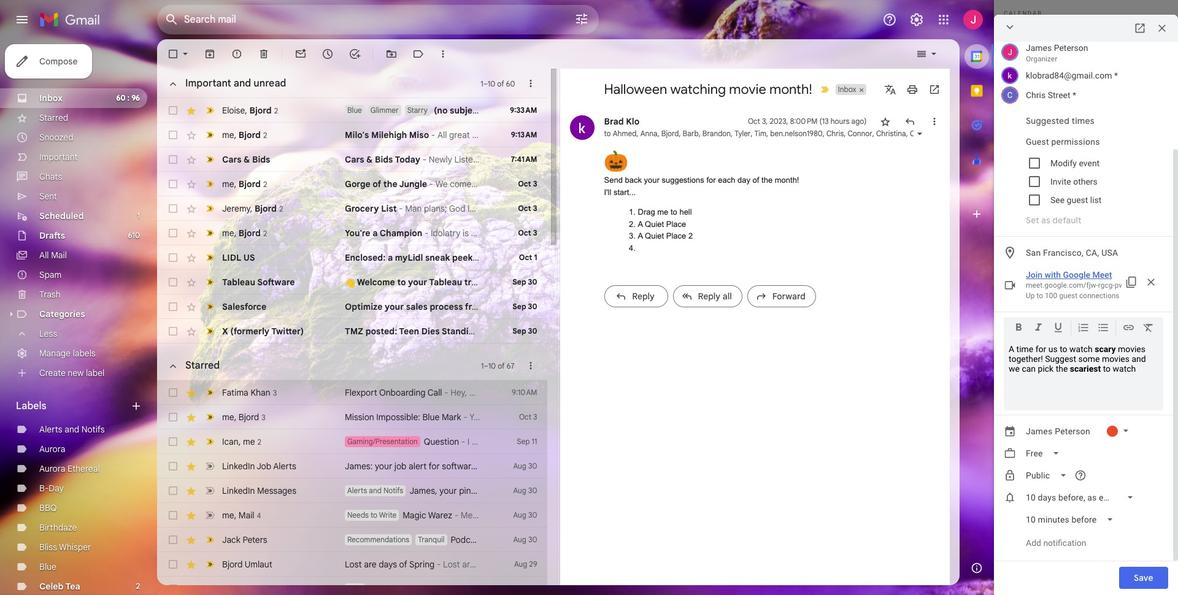 Task type: locate. For each thing, give the bounding box(es) containing it.
0 horizontal spatial the
[[383, 179, 397, 190]]

me , bjord 2 for milo's
[[222, 129, 267, 140]]

1 vertical spatial for
[[429, 461, 440, 472]]

row down you're
[[157, 245, 547, 270]]

the left 'jungle'
[[383, 179, 397, 190]]

6 30 from the top
[[528, 511, 537, 520]]

30 for messages
[[528, 486, 537, 495]]

of left inbox section options image
[[497, 79, 504, 88]]

sep down the cash
[[513, 326, 526, 336]]

main menu image
[[15, 12, 29, 27]]

trash
[[39, 289, 61, 300]]

alerts and notifs james, your pin is 782820. please confirm your email address
[[347, 485, 648, 496]]

your inside send back your suggestions for each day of the month! i'll start... drag me to hell a quiet place a quiet place 2
[[644, 175, 660, 185]]

aug 30 down sep 11
[[513, 461, 537, 471]]

aurora down aurora link
[[39, 463, 65, 474]]

10 inside important and unread tab panel
[[488, 79, 495, 88]]

1 horizontal spatial important
[[185, 77, 231, 90]]

1 vertical spatial month!
[[775, 175, 799, 185]]

1 horizontal spatial cars
[[345, 154, 364, 165]]

me , bjord 3
[[222, 411, 265, 422]]

0 vertical spatial linkedin
[[222, 461, 255, 472]]

aug
[[513, 461, 526, 471], [513, 486, 526, 495], [513, 511, 526, 520], [513, 535, 526, 544], [514, 560, 527, 569], [514, 584, 527, 593]]

sep left the "11"
[[517, 437, 530, 446]]

1 vertical spatial a
[[388, 252, 393, 263]]

14 row from the top
[[157, 454, 629, 479]]

aug for magic warez
[[513, 511, 526, 520]]

reply all
[[698, 291, 732, 302]]

confirm
[[543, 485, 573, 496]]

1 vertical spatial aurora
[[39, 463, 65, 474]]

2 linkedin from the top
[[222, 485, 255, 496]]

aug left 28
[[514, 584, 527, 593]]

watching
[[670, 81, 726, 98]]

& up gorge at the left top of the page
[[366, 154, 373, 165]]

important inside the labels navigation
[[39, 152, 78, 163]]

oct for grocery list -
[[518, 204, 531, 213]]

2 aurora from the top
[[39, 463, 65, 474]]

2 vertical spatial alerts
[[347, 486, 367, 495]]

for inside send back your suggestions for each day of the month! i'll start... drag me to hell a quiet place a quiet place 2
[[707, 175, 716, 185]]

for right alert
[[429, 461, 440, 472]]

,
[[245, 105, 247, 116], [637, 129, 639, 138], [658, 129, 659, 138], [679, 129, 681, 138], [699, 129, 701, 138], [731, 129, 733, 138], [751, 129, 753, 138], [766, 129, 768, 138], [823, 129, 825, 138], [844, 129, 846, 138], [872, 129, 874, 138], [906, 129, 908, 138], [958, 129, 961, 138], [988, 129, 991, 138], [1041, 129, 1045, 138], [1068, 129, 1071, 138], [1081, 129, 1085, 138], [234, 129, 236, 140], [234, 178, 236, 189], [250, 203, 252, 214], [234, 227, 236, 238], [234, 411, 236, 422], [239, 436, 241, 447], [234, 510, 236, 521]]

row down 'welcome'
[[157, 295, 589, 319]]

18 row from the top
[[157, 552, 547, 577]]

mark
[[442, 412, 461, 423]]

0 vertical spatial alerts
[[39, 424, 62, 435]]

15 row from the top
[[157, 479, 648, 503]]

0 horizontal spatial mail
[[51, 250, 67, 261]]

place
[[666, 219, 686, 229], [666, 231, 686, 241]]

2 bids from the left
[[375, 154, 393, 165]]

2 inside the 'ican , me 2'
[[257, 437, 261, 446]]

not starred image
[[879, 115, 891, 128]]

month! right day
[[775, 175, 799, 185]]

a for champion
[[373, 228, 378, 239]]

– inside starred tab panel
[[484, 361, 488, 370]]

and for important and unread
[[234, 77, 251, 90]]

me for sixth row from the top of the halloween watching movie month! main content
[[222, 227, 234, 238]]

spring
[[409, 559, 435, 570]]

inbox section options image
[[525, 77, 537, 90]]

sent
[[39, 191, 57, 202]]

row containing jacob simon
[[157, 577, 547, 595]]

aug for james, your pin is 782820. please confirm your email address
[[513, 486, 526, 495]]

4 30 from the top
[[528, 461, 537, 471]]

alerts inside "alerts and notifs james, your pin is 782820. please confirm your email address"
[[347, 486, 367, 495]]

1 horizontal spatial for
[[707, 175, 716, 185]]

bjord down fatima khan 3
[[239, 411, 259, 422]]

mission
[[345, 412, 374, 423]]

1 vertical spatial blue
[[422, 412, 440, 423]]

aug 30 for james, your pin is 782820. please confirm your email address
[[513, 486, 537, 495]]

your left job
[[375, 461, 392, 472]]

row containing bjord umlaut
[[157, 552, 547, 577]]

row up the 'needs to write magic warez -'
[[157, 479, 648, 503]]

30 right in
[[528, 461, 537, 471]]

standing
[[442, 326, 479, 337]]

sep 30 for car
[[513, 326, 537, 336]]

0 vertical spatial starred
[[39, 112, 68, 123]]

software
[[442, 461, 476, 472]]

aurora up aurora ethereal
[[39, 444, 65, 455]]

to right 'welcome'
[[397, 277, 406, 288]]

None search field
[[157, 5, 599, 34]]

gaming/presentation
[[347, 437, 418, 446]]

important inside button
[[185, 77, 231, 90]]

row up you're
[[157, 196, 547, 221]]

0 horizontal spatial important
[[39, 152, 78, 163]]

3 sep 30 from the top
[[513, 326, 537, 336]]

2 cars from the left
[[345, 154, 364, 165]]

inbox inside inbox button
[[838, 85, 856, 94]]

60 left inbox section options image
[[506, 79, 515, 88]]

me up lidl
[[222, 227, 234, 238]]

1 horizontal spatial notifs
[[384, 486, 403, 495]]

to down 'brad' at the top right of page
[[604, 129, 611, 138]]

–
[[483, 79, 488, 88], [484, 361, 488, 370]]

3
[[533, 179, 537, 188], [533, 204, 537, 213], [533, 228, 537, 237], [273, 388, 277, 397], [533, 412, 537, 422], [262, 413, 265, 422]]

2 me , bjord 2 from the top
[[222, 178, 267, 189]]

1 inside the labels navigation
[[137, 211, 140, 220]]

oct 3
[[518, 179, 537, 188], [518, 204, 537, 213], [518, 228, 537, 237], [519, 412, 537, 422]]

email
[[594, 485, 615, 496]]

birthdaze link
[[39, 522, 77, 533]]

row containing jeremy
[[157, 196, 547, 221]]

1 vertical spatial me , bjord 2
[[222, 178, 267, 189]]

13 row from the top
[[157, 430, 547, 454]]

blue down bliss
[[39, 561, 56, 573]]

👋 image
[[345, 278, 355, 288]]

me inside send back your suggestions for each day of the month! i'll start... drag me to hell a quiet place a quiet place 2
[[657, 207, 668, 217]]

sneak
[[425, 252, 450, 263]]

cars for cars & bids today -
[[345, 154, 364, 165]]

– up subject)
[[483, 79, 488, 88]]

today
[[395, 154, 420, 165]]

0 horizontal spatial cars
[[222, 154, 241, 165]]

1 up 610
[[137, 211, 140, 220]]

me up ican
[[222, 411, 234, 422]]

– for 1 – 10 of 60
[[483, 79, 488, 88]]

snooze image
[[322, 48, 334, 60]]

linkedin for linkedin messages
[[222, 485, 255, 496]]

oct inside cell
[[748, 117, 760, 126]]

tab list
[[960, 39, 994, 551]]

0 vertical spatial –
[[483, 79, 488, 88]]

1 vertical spatial important
[[39, 152, 78, 163]]

delete image
[[258, 48, 270, 60]]

to inside welcome to your tableau trial! link
[[397, 277, 406, 288]]

0 vertical spatial place
[[666, 219, 686, 229]]

important down archive icon
[[185, 77, 231, 90]]

1 vertical spatial 10
[[488, 361, 496, 370]]

67
[[507, 361, 515, 370]]

and inside the labels navigation
[[65, 424, 79, 435]]

bjord left the barb on the top of page
[[661, 129, 679, 138]]

bids
[[252, 154, 270, 165], [375, 154, 393, 165]]

labels navigation
[[0, 39, 157, 595]]

spam link
[[39, 269, 62, 280]]

1 vertical spatial linkedin
[[222, 485, 255, 496]]

3 aug 30 from the top
[[513, 511, 537, 520]]

16 row from the top
[[157, 503, 547, 528]]

30 down the please
[[528, 511, 537, 520]]

row
[[157, 98, 547, 123], [157, 123, 547, 147], [157, 147, 547, 172], [157, 172, 547, 196], [157, 196, 547, 221], [157, 221, 547, 245], [157, 245, 547, 270], [157, 270, 547, 295], [157, 295, 589, 319], [157, 319, 650, 344], [157, 380, 547, 405], [157, 405, 547, 430], [157, 430, 547, 454], [157, 454, 629, 479], [157, 479, 648, 503], [157, 503, 547, 528], [157, 528, 547, 552], [157, 552, 547, 577], [157, 577, 547, 595]]

30 down the cash
[[528, 326, 537, 336]]

jacob
[[222, 584, 246, 595]]

2 for row containing eloise
[[274, 106, 278, 115]]

gaming/presentation question -
[[347, 436, 467, 447]]

days
[[379, 559, 397, 570]]

bids for cars & bids today -
[[375, 154, 393, 165]]

gmail image
[[39, 7, 106, 32]]

labels
[[73, 348, 96, 359]]

row containing eloise
[[157, 98, 547, 123]]

8 row from the top
[[157, 270, 547, 295]]

of left 67
[[498, 361, 505, 370]]

- up enclosed: a mylidl sneak peek "link"
[[425, 228, 428, 239]]

1 for 1
[[137, 211, 140, 220]]

7 row from the top
[[157, 245, 547, 270]]

0 horizontal spatial inbox
[[39, 93, 63, 104]]

1 for 1 – 10 of 60
[[481, 79, 483, 88]]

report spam image
[[231, 48, 243, 60]]

sep 30
[[513, 277, 537, 287], [513, 302, 537, 311], [513, 326, 537, 336]]

0 horizontal spatial starred
[[39, 112, 68, 123]]

3 row from the top
[[157, 147, 547, 172]]

3 inside me , bjord 3
[[262, 413, 265, 422]]

0 horizontal spatial &
[[244, 154, 250, 165]]

1 horizontal spatial mail
[[239, 510, 254, 521]]

row up optimize
[[157, 270, 547, 295]]

and left unread
[[234, 77, 251, 90]]

scheduled
[[39, 210, 84, 222]]

1 row from the top
[[157, 98, 547, 123]]

bjord down cars & bids
[[239, 178, 261, 189]]

2 aug 30 from the top
[[513, 486, 537, 495]]

9:13 am
[[511, 130, 537, 139]]

me , bjord 2 down cars & bids
[[222, 178, 267, 189]]

1 vertical spatial alerts
[[273, 461, 296, 472]]

19 row from the top
[[157, 577, 547, 595]]

1 vertical spatial place
[[666, 231, 686, 241]]

tableau down lidl us
[[222, 277, 255, 288]]

1 left 67
[[481, 361, 484, 370]]

5 30 from the top
[[528, 486, 537, 495]]

0 horizontal spatial notifs
[[82, 424, 105, 435]]

60 inside important and unread tab panel
[[506, 79, 515, 88]]

dies
[[421, 326, 440, 337]]

row up milo's
[[157, 98, 547, 123]]

month! inside send back your suggestions for each day of the month! i'll start... drag me to hell a quiet place a quiet place 2
[[775, 175, 799, 185]]

row up recommendations
[[157, 503, 547, 528]]

me right drag
[[657, 207, 668, 217]]

tableau up process
[[429, 277, 462, 288]]

60 left :
[[116, 93, 125, 102]]

starred
[[39, 112, 68, 123], [185, 360, 220, 372]]

alerts right job
[[273, 461, 296, 472]]

all mail link
[[39, 250, 67, 261]]

row down glimmer
[[157, 123, 547, 147]]

- right mark
[[463, 412, 467, 423]]

been
[[577, 461, 597, 472]]

- right the oranges
[[404, 584, 408, 595]]

2 & from the left
[[366, 154, 373, 165]]

sep right 'lead'
[[513, 302, 526, 311]]

welcome to your tableau trial! link
[[345, 276, 484, 288]]

0 vertical spatial blue
[[347, 106, 362, 115]]

birthdaze
[[39, 522, 77, 533]]

labels heading
[[16, 400, 130, 412]]

aug left 29
[[514, 560, 527, 569]]

1 horizontal spatial alerts
[[273, 461, 296, 472]]

me down eloise
[[222, 129, 234, 140]]

bjord down the eloise , bjord 2
[[239, 129, 261, 140]]

posted:
[[365, 326, 397, 337]]

teen
[[399, 326, 419, 337]]

11
[[532, 437, 537, 446]]

me for 8th row from the bottom
[[222, 411, 234, 422]]

me for second row from the top of the halloween watching movie month! main content
[[222, 129, 234, 140]]

linkedin job alerts
[[222, 461, 296, 472]]

0 horizontal spatial tableau
[[222, 277, 255, 288]]

1 aurora from the top
[[39, 444, 65, 455]]

spam
[[39, 269, 62, 280]]

car
[[518, 326, 533, 337]]

1 vertical spatial notifs
[[384, 486, 403, 495]]

lead
[[487, 301, 505, 312]]

1 tableau from the left
[[222, 277, 255, 288]]

bjord right jeremy
[[255, 203, 277, 214]]

– left 67
[[484, 361, 488, 370]]

0 vertical spatial notifs
[[82, 424, 105, 435]]

row containing lidl us
[[157, 245, 547, 270]]

2 inside jeremy , bjord 2
[[279, 204, 283, 213]]

0 vertical spatial aurora
[[39, 444, 65, 455]]

0 vertical spatial important
[[185, 77, 231, 90]]

job
[[257, 461, 271, 472]]

2 for row containing jeremy
[[279, 204, 283, 213]]

question
[[424, 436, 459, 447]]

2 vertical spatial blue
[[39, 561, 56, 573]]

lidl us
[[222, 252, 255, 263]]

notifs inside the labels navigation
[[82, 424, 105, 435]]

side panel section
[[960, 39, 994, 585]]

11 row from the top
[[157, 380, 547, 405]]

and down 'labels' heading
[[65, 424, 79, 435]]

linkedin up me , mail 4
[[222, 485, 255, 496]]

starry
[[407, 106, 428, 115]]

me up jack
[[222, 510, 234, 521]]

30 for job
[[528, 461, 537, 471]]

0 horizontal spatial alerts
[[39, 424, 62, 435]]

30 up 29
[[528, 535, 537, 544]]

1 horizontal spatial a
[[388, 252, 393, 263]]

aug right 782820.
[[513, 486, 526, 495]]

0 vertical spatial mail
[[51, 250, 67, 261]]

aug 30 for podcasts
[[513, 535, 537, 544]]

30 down east in the left bottom of the page
[[528, 486, 537, 495]]

0 horizontal spatial bids
[[252, 154, 270, 165]]

to right 'lead'
[[507, 301, 516, 312]]

0 vertical spatial 60
[[506, 79, 515, 88]]

for inside row
[[429, 461, 440, 472]]

0 vertical spatial for
[[707, 175, 716, 185]]

bids left today
[[375, 154, 393, 165]]

sep 30 down the cash
[[513, 326, 537, 336]]

0 vertical spatial me , bjord 2
[[222, 129, 267, 140]]

sep for tableau software
[[513, 277, 526, 287]]

khan
[[251, 387, 270, 398]]

row up grocery
[[157, 172, 547, 196]]

mail right all
[[51, 250, 67, 261]]

0 vertical spatial 10
[[488, 79, 495, 88]]

label
[[86, 368, 105, 379]]

important for important link
[[39, 152, 78, 163]]

blue inside important and unread tab panel
[[347, 106, 362, 115]]

1 horizontal spatial bids
[[375, 154, 393, 165]]

aug 30 down in
[[513, 486, 537, 495]]

1 30 from the top
[[528, 277, 537, 287]]

aug down the please
[[513, 511, 526, 520]]

1 vertical spatial –
[[484, 361, 488, 370]]

clark
[[910, 129, 927, 138]]

starred button
[[161, 354, 225, 378]]

row down lost
[[157, 577, 547, 595]]

oct 3 for you're a champion -
[[518, 228, 537, 237]]

0 vertical spatial a
[[638, 219, 643, 229]]

- right 'jungle'
[[429, 179, 433, 190]]

notifs inside "alerts and notifs james, your pin is 782820. please confirm your email address"
[[384, 486, 403, 495]]

2 for 16th row from the bottom
[[263, 179, 267, 189]]

2 tableau from the left
[[429, 277, 462, 288]]

oct inside starred tab panel
[[519, 412, 531, 422]]

bjord down jeremy , bjord 2
[[239, 227, 261, 238]]

hits
[[572, 326, 589, 337]]

drafts
[[39, 230, 65, 241]]

and right the cash
[[540, 301, 556, 312]]

oct 3 for mission impossible: blue mark -
[[519, 412, 537, 422]]

1 quiet from the top
[[645, 219, 664, 229]]

1 cars from the left
[[222, 154, 241, 165]]

row down sales
[[157, 319, 650, 344]]

enclosed: a mylidl sneak peek link
[[345, 252, 496, 264]]

1 aug 30 from the top
[[513, 461, 537, 471]]

2 vertical spatial me , bjord 2
[[222, 227, 267, 238]]

1 vertical spatial sep 30
[[513, 302, 537, 311]]

me , bjord 2 up cars & bids
[[222, 129, 267, 140]]

🎃 image
[[604, 149, 628, 173]]

1 & from the left
[[244, 154, 250, 165]]

row down recommendations
[[157, 552, 547, 577]]

1
[[481, 79, 483, 88], [137, 211, 140, 220], [534, 253, 537, 262], [481, 361, 484, 370]]

mail inside the labels navigation
[[51, 250, 67, 261]]

1 me , bjord 2 from the top
[[222, 129, 267, 140]]

1 vertical spatial 60
[[116, 93, 125, 102]]

2 inside the eloise , bjord 2
[[274, 106, 278, 115]]

0 horizontal spatial a
[[373, 228, 378, 239]]

cars down milo's
[[345, 154, 364, 165]]

cars for cars & bids
[[222, 154, 241, 165]]

17 row from the top
[[157, 528, 547, 552]]

blue up milo's
[[347, 106, 362, 115]]

and inside button
[[234, 77, 251, 90]]

1 up the cash
[[534, 253, 537, 262]]

3 for gorge of the jungle -
[[533, 179, 537, 188]]

of right days
[[399, 559, 407, 570]]

1 sep 30 from the top
[[513, 277, 537, 287]]

alerts up aurora link
[[39, 424, 62, 435]]

None checkbox
[[167, 202, 179, 215], [167, 227, 179, 239], [167, 252, 179, 264], [167, 276, 179, 288], [167, 325, 179, 337], [167, 436, 179, 448], [167, 485, 179, 497], [167, 534, 179, 546], [167, 202, 179, 215], [167, 227, 179, 239], [167, 252, 179, 264], [167, 276, 179, 288], [167, 325, 179, 337], [167, 436, 179, 448], [167, 485, 179, 497], [167, 534, 179, 546]]

concrete
[[591, 326, 630, 337]]

2 30 from the top
[[528, 302, 537, 311]]

3 for you're a champion -
[[533, 228, 537, 237]]

0 horizontal spatial for
[[429, 461, 440, 472]]

3 for grocery list -
[[533, 204, 537, 213]]

bjord right eloise
[[249, 105, 272, 116]]

row up james:
[[157, 430, 547, 454]]

for for alert
[[429, 461, 440, 472]]

1 vertical spatial mail
[[239, 510, 254, 521]]

chats link
[[39, 171, 62, 182]]

0 horizontal spatial blue
[[39, 561, 56, 573]]

0 vertical spatial a
[[373, 228, 378, 239]]

1 inside starred tab panel
[[481, 361, 484, 370]]

and inside "alerts and notifs james, your pin is 782820. please confirm your email address"
[[369, 486, 382, 495]]

inbox inside the labels navigation
[[39, 93, 63, 104]]

row containing ican
[[157, 430, 547, 454]]

tmz posted: teen dies standing through car sunroof, hits concrete be... link
[[345, 325, 650, 337]]

are
[[364, 559, 377, 570]]

from
[[465, 301, 485, 312]]

a left "mylidl"
[[388, 252, 393, 263]]

row down grocery
[[157, 221, 547, 245]]

eloise
[[222, 105, 245, 116]]

bjord umlaut
[[222, 559, 272, 570]]

30 for software
[[528, 277, 537, 287]]

alerts inside the labels navigation
[[39, 424, 62, 435]]

aug for podcasts
[[513, 535, 526, 544]]

3 30 from the top
[[528, 326, 537, 336]]

2 sep 30 from the top
[[513, 302, 537, 311]]

a right you're
[[373, 228, 378, 239]]

sales
[[406, 301, 428, 312]]

30 down 'oct 1'
[[528, 277, 537, 287]]

0 vertical spatial quiet
[[645, 219, 664, 229]]

8:00 pm
[[790, 117, 818, 126]]

tim
[[754, 129, 766, 138]]

1 horizontal spatial the
[[762, 175, 773, 185]]

show details image
[[916, 130, 923, 137]]

oct 3 inside starred tab panel
[[519, 412, 537, 422]]

2 vertical spatial sep 30
[[513, 326, 537, 336]]

(formerly
[[230, 326, 269, 337]]

to inside the 'needs to write magic warez -'
[[371, 511, 377, 520]]

None checkbox
[[167, 48, 179, 60], [167, 104, 179, 117], [167, 129, 179, 141], [167, 153, 179, 166], [167, 178, 179, 190], [167, 301, 179, 313], [167, 387, 179, 399], [167, 411, 179, 423], [167, 460, 179, 472], [167, 509, 179, 522], [167, 558, 179, 571], [167, 583, 179, 595], [167, 48, 179, 60], [167, 104, 179, 117], [167, 129, 179, 141], [167, 153, 179, 166], [167, 178, 179, 190], [167, 301, 179, 313], [167, 387, 179, 399], [167, 411, 179, 423], [167, 460, 179, 472], [167, 509, 179, 522], [167, 558, 179, 571], [167, 583, 179, 595]]

- right miso
[[431, 129, 435, 141]]

2 for sixth row from the top of the halloween watching movie month! main content
[[263, 229, 267, 238]]

notifs for alerts and notifs james, your pin is 782820. please confirm your email address
[[384, 486, 403, 495]]

2 for row containing ican
[[257, 437, 261, 446]]

10 inside starred tab panel
[[488, 361, 496, 370]]

5 row from the top
[[157, 196, 547, 221]]

celeb tea
[[39, 581, 80, 592]]

of for 60
[[497, 79, 504, 88]]

aug for oranges
[[514, 584, 527, 593]]

1 vertical spatial quiet
[[645, 231, 664, 241]]

(no
[[434, 105, 448, 116]]

important down snoozed "link" at the top of the page
[[39, 152, 78, 163]]

0 horizontal spatial 60
[[116, 93, 125, 102]]

9 row from the top
[[157, 295, 589, 319]]

notifs down 'labels' heading
[[82, 424, 105, 435]]

1 vertical spatial starred
[[185, 360, 220, 372]]

1 horizontal spatial inbox
[[838, 85, 856, 94]]

me for 16th row from the bottom
[[222, 178, 234, 189]]

bjord for 8th row from the bottom
[[239, 411, 259, 422]]

1 horizontal spatial tableau
[[429, 277, 462, 288]]

brad klo
[[604, 116, 640, 127]]

2 horizontal spatial blue
[[422, 412, 440, 423]]

3 me , bjord 2 from the top
[[222, 227, 267, 238]]

list
[[381, 203, 397, 214]]

tableau
[[222, 277, 255, 288], [429, 277, 462, 288]]

settings image
[[909, 12, 924, 27]]

– inside important and unread tab panel
[[483, 79, 488, 88]]

10 row from the top
[[157, 319, 650, 344]]

more image
[[437, 48, 449, 60]]

1 horizontal spatial &
[[366, 154, 373, 165]]

labels
[[16, 400, 46, 412]]

row up lost
[[157, 528, 547, 552]]

starred inside starred button
[[185, 360, 220, 372]]

a inside "link"
[[388, 252, 393, 263]]

each
[[718, 175, 735, 185]]

mission impossible: blue mark -
[[345, 412, 470, 423]]

alerts down james:
[[347, 486, 367, 495]]

1 horizontal spatial blue
[[347, 106, 362, 115]]

0 vertical spatial sep 30
[[513, 277, 537, 287]]

7 30 from the top
[[528, 535, 537, 544]]

oct for gorge of the jungle -
[[518, 179, 531, 188]]

starred tab panel
[[157, 344, 648, 595]]

2 horizontal spatial alerts
[[347, 486, 367, 495]]

1 bids from the left
[[252, 154, 270, 165]]

4 aug 30 from the top
[[513, 535, 537, 544]]

toggle split pane mode image
[[916, 48, 928, 60]]

aug up aug 29
[[513, 535, 526, 544]]

2 place from the top
[[666, 231, 686, 241]]

hell
[[680, 207, 692, 217]]

aug for -
[[514, 560, 527, 569]]

of inside send back your suggestions for each day of the month! i'll start... drag me to hell a quiet place a quiet place 2
[[753, 175, 759, 185]]

1 vertical spatial a
[[638, 231, 643, 241]]

1 horizontal spatial starred
[[185, 360, 220, 372]]

reply all link
[[673, 285, 742, 307]]

1 linkedin from the top
[[222, 461, 255, 472]]

notifs up write
[[384, 486, 403, 495]]

1 horizontal spatial 60
[[506, 79, 515, 88]]

row down flexport
[[157, 405, 547, 430]]

- right warez
[[454, 510, 458, 521]]



Task type: describe. For each thing, give the bounding box(es) containing it.
notifs for alerts and notifs
[[82, 424, 105, 435]]

7:41 am
[[511, 155, 537, 164]]

sep for salesforce
[[513, 302, 526, 311]]

gorge of the jungle -
[[345, 179, 436, 190]]

b-day link
[[39, 483, 64, 494]]

important link
[[39, 152, 78, 163]]

bjord for 16th row from the bottom
[[239, 178, 261, 189]]

impossible:
[[376, 412, 420, 423]]

starred link
[[39, 112, 68, 123]]

2 for second row from the top of the halloween watching movie month! main content
[[263, 130, 267, 140]]

to ahmed , anna , bjord , barb , brandon , tyler , tim , ben.nelson1980 , chris , connor , christina , clark
[[604, 129, 927, 138]]

support image
[[882, 12, 897, 27]]

blue inside the labels navigation
[[39, 561, 56, 573]]

60 inside the labels navigation
[[116, 93, 125, 102]]

(13
[[819, 117, 829, 126]]

– for 1 – 10 of 67
[[484, 361, 488, 370]]

add to tasks image
[[349, 48, 361, 60]]

12 row from the top
[[157, 405, 547, 430]]

- right spring
[[437, 559, 441, 570]]

peek
[[452, 252, 473, 263]]

10 for 1 – 10 of 60
[[488, 79, 495, 88]]

2 quiet from the top
[[645, 231, 664, 241]]

create new label
[[39, 368, 105, 379]]

oct 3 for grocery list -
[[518, 204, 537, 213]]

aug right engineer
[[513, 461, 526, 471]]

cars & bids
[[222, 154, 270, 165]]

👀 image
[[475, 253, 485, 264]]

4 row from the top
[[157, 172, 547, 196]]

row containing cars & bids
[[157, 147, 547, 172]]

create
[[39, 368, 66, 379]]

oct 1
[[519, 253, 537, 262]]

x
[[222, 326, 228, 337]]

has
[[561, 461, 575, 472]]

row containing linkedin messages
[[157, 479, 648, 503]]

optimize your sales process from lead to cash and beyond link
[[345, 301, 589, 313]]

onboarding
[[379, 387, 426, 398]]

send back your suggestions for each day of the month! i'll start... drag me to hell a quiet place a quiet place 2
[[604, 175, 799, 241]]

bjord for row containing jeremy
[[255, 203, 277, 214]]

1 for 1 – 10 of 67
[[481, 361, 484, 370]]

tmz
[[345, 326, 363, 337]]

6 row from the top
[[157, 221, 547, 245]]

optimize
[[345, 301, 383, 312]]

recommendations
[[347, 535, 409, 544]]

610
[[128, 231, 140, 240]]

3 inside fatima khan 3
[[273, 388, 277, 397]]

- right question
[[461, 436, 465, 447]]

- right today
[[423, 154, 427, 165]]

important and unread
[[185, 77, 286, 90]]

your left email
[[575, 485, 592, 496]]

the inside row
[[383, 179, 397, 190]]

row containing salesforce
[[157, 295, 589, 319]]

labels image
[[412, 48, 425, 60]]

oct 3, 2023, 8:00 pm (13 hours ago) cell
[[748, 115, 867, 128]]

james: your job alert for software engineer in east asia has been created
[[345, 461, 629, 472]]

- right list
[[399, 203, 403, 214]]

bjord for row containing eloise
[[249, 105, 272, 116]]

aug 28
[[514, 584, 537, 593]]

3,
[[762, 117, 768, 126]]

oct 3 for gorge of the jungle -
[[518, 179, 537, 188]]

archive image
[[204, 48, 216, 60]]

bjord for sixth row from the top of the halloween watching movie month! main content
[[239, 227, 261, 238]]

& for cars & bids
[[244, 154, 250, 165]]

forward link
[[747, 285, 816, 307]]

create new label link
[[39, 368, 105, 379]]

unread
[[254, 77, 286, 90]]

mail inside row
[[239, 510, 254, 521]]

manage labels
[[39, 348, 96, 359]]

your up sales
[[408, 277, 427, 288]]

whisper
[[59, 542, 91, 553]]

brad
[[604, 116, 624, 127]]

& for cars & bids today -
[[366, 154, 373, 165]]

jeremy
[[222, 203, 250, 214]]

write
[[379, 511, 397, 520]]

halloween watching movie month! main content
[[157, 39, 1178, 595]]

be...
[[632, 326, 650, 337]]

2 inside send back your suggestions for each day of the month! i'll start... drag me to hell a quiet place a quiet place 2
[[688, 231, 693, 241]]

categories link
[[39, 309, 85, 320]]

bjord for second row from the top of the halloween watching movie month! main content
[[239, 129, 261, 140]]

row containing fatima khan
[[157, 380, 547, 405]]

sep 30 for to
[[513, 302, 537, 311]]

aurora for aurora link
[[39, 444, 65, 455]]

bids for cars & bids
[[252, 154, 270, 165]]

me for 16th row from the top
[[222, 510, 234, 521]]

bbq
[[39, 503, 57, 514]]

flexport
[[345, 387, 377, 398]]

2 inside the labels navigation
[[136, 582, 140, 591]]

4
[[257, 511, 261, 520]]

1 place from the top
[[666, 219, 686, 229]]

alerts for alerts and notifs james, your pin is 782820. please confirm your email address
[[347, 486, 367, 495]]

send
[[604, 175, 623, 185]]

tmz posted: teen dies standing through car sunroof, hits concrete be...
[[345, 326, 650, 337]]

search mail image
[[161, 9, 183, 31]]

flexport onboarding call -
[[345, 387, 451, 398]]

for for suggestions
[[707, 175, 716, 185]]

2 a from the top
[[638, 231, 643, 241]]

starred inside the labels navigation
[[39, 112, 68, 123]]

30 for (formerly
[[528, 326, 537, 336]]

me , mail 4
[[222, 510, 261, 521]]

96
[[131, 93, 140, 102]]

10 for 1 – 10 of 67
[[488, 361, 496, 370]]

jacob simon
[[222, 584, 272, 595]]

bjord down jack
[[222, 559, 243, 570]]

categories
[[39, 309, 85, 320]]

klo
[[626, 116, 640, 127]]

row containing linkedin job alerts
[[157, 454, 629, 479]]

james:
[[345, 461, 373, 472]]

compose
[[39, 56, 78, 67]]

your left pin
[[440, 485, 457, 496]]

1 inside row
[[534, 253, 537, 262]]

scheduled link
[[39, 210, 84, 222]]

2 row from the top
[[157, 123, 547, 147]]

alerts and notifs link
[[39, 424, 105, 435]]

less
[[39, 328, 57, 339]]

gorge
[[345, 179, 370, 190]]

1 – 10 of 67
[[481, 361, 515, 370]]

3 for mission impossible: blue mark -
[[533, 412, 537, 422]]

and for alerts and notifs
[[65, 424, 79, 435]]

twitter)
[[271, 326, 304, 337]]

ican
[[222, 436, 239, 447]]

inbox button
[[836, 84, 858, 95]]

sep for x (formerly twitter)
[[513, 326, 526, 336]]

aug 30 for magic warez
[[513, 511, 537, 520]]

me , bjord 2 for you're
[[222, 227, 267, 238]]

of right gorge at the left top of the page
[[373, 179, 381, 190]]

the inside send back your suggestions for each day of the month! i'll start... drag me to hell a quiet place a quiet place 2
[[762, 175, 773, 185]]

aurora ethereal link
[[39, 463, 100, 474]]

1 a from the top
[[638, 219, 643, 229]]

sep inside starred tab panel
[[517, 437, 530, 446]]

a for mylidl
[[388, 252, 393, 263]]

to inside send back your suggestions for each day of the month! i'll start... drag me to hell a quiet place a quiet place 2
[[671, 207, 677, 217]]

oct for you're a champion -
[[518, 228, 531, 237]]

of for spring
[[399, 559, 407, 570]]

through
[[481, 326, 516, 337]]

aurora for aurora ethereal
[[39, 463, 65, 474]]

60 : 96
[[116, 93, 140, 102]]

lost are days of spring -
[[345, 559, 443, 570]]

halloween watching movie month!
[[604, 81, 812, 98]]

30 for peters
[[528, 535, 537, 544]]

to inside optimize your sales process from lead to cash and beyond link
[[507, 301, 516, 312]]

move to image
[[385, 48, 398, 60]]

row containing jack peters
[[157, 528, 547, 552]]

oct for mission impossible: blue mark -
[[519, 412, 531, 422]]

row containing tableau software
[[157, 270, 547, 295]]

grocery list -
[[345, 203, 405, 214]]

fatima khan 3
[[222, 387, 277, 398]]

cars & bids today -
[[345, 154, 429, 165]]

inbox for inbox button
[[838, 85, 856, 94]]

row containing x (formerly twitter)
[[157, 319, 650, 344]]

linkedin for linkedin job alerts
[[222, 461, 255, 472]]

trial!
[[464, 277, 484, 288]]

9:33 am
[[510, 106, 537, 115]]

milo's milehigh miso -
[[345, 129, 437, 141]]

and for alerts and notifs james, your pin is 782820. please confirm your email address
[[369, 486, 382, 495]]

alerts for alerts and notifs
[[39, 424, 62, 435]]

anna
[[640, 129, 658, 138]]

compose button
[[5, 44, 92, 79]]

important and unread tab panel
[[157, 69, 650, 344]]

- right call
[[444, 387, 448, 398]]

james: your job alert for software engineer in east asia has been created link
[[345, 460, 629, 472]]

Not starred checkbox
[[879, 115, 891, 128]]

fatima
[[222, 387, 248, 398]]

of for 67
[[498, 361, 505, 370]]

important for important and unread
[[185, 77, 231, 90]]

0 vertical spatial month!
[[769, 81, 812, 98]]

advanced search options image
[[569, 7, 594, 31]]

blue inside starred tab panel
[[422, 412, 440, 423]]

subject)
[[450, 105, 484, 116]]

your left sales
[[385, 301, 404, 312]]

me , bjord 2 for gorge
[[222, 178, 267, 189]]

messages
[[257, 485, 296, 496]]

back
[[625, 175, 642, 185]]

hours
[[831, 117, 850, 126]]

inbox for inbox link
[[39, 93, 63, 104]]

Search mail text field
[[184, 13, 540, 26]]

day
[[738, 175, 750, 185]]

lidl
[[222, 252, 241, 263]]

suggestions
[[662, 175, 704, 185]]

linkedin messages
[[222, 485, 296, 496]]

call
[[428, 387, 442, 398]]

ben.nelson1980
[[770, 129, 823, 138]]

snoozed link
[[39, 132, 73, 143]]

me right ican
[[243, 436, 255, 447]]



Task type: vqa. For each thing, say whether or not it's contained in the screenshot.
Cascade Aurora link
no



